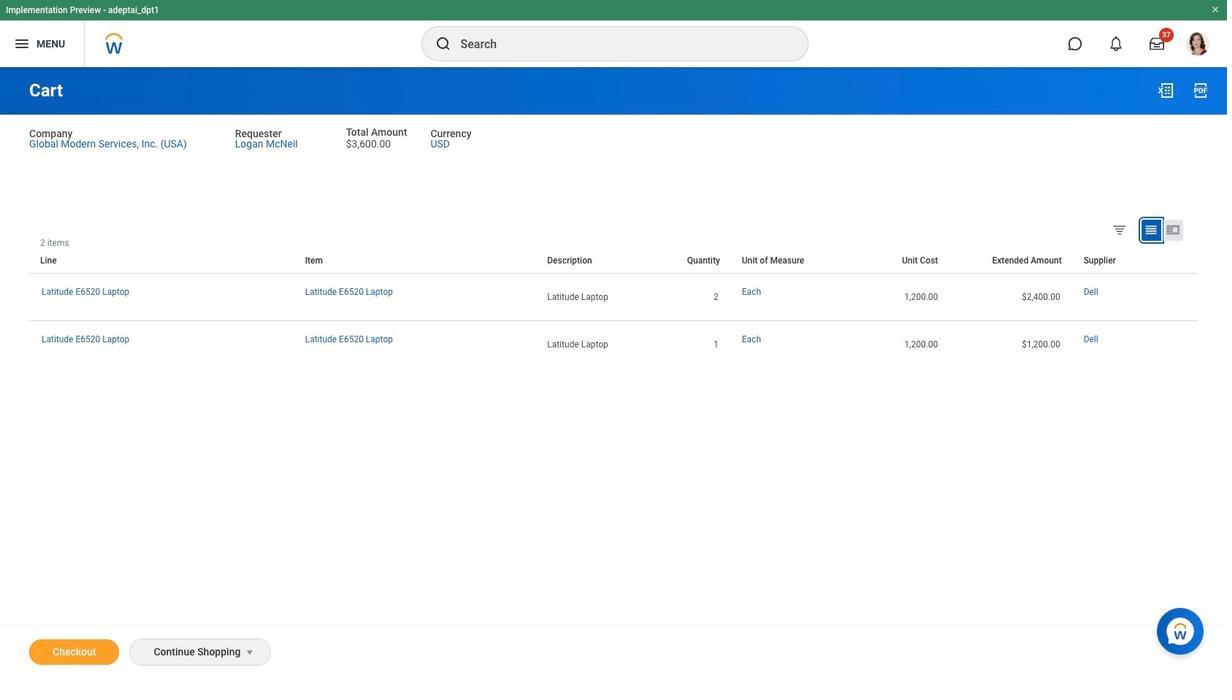 Task type: locate. For each thing, give the bounding box(es) containing it.
profile logan mcneil image
[[1186, 32, 1210, 59]]

view printable version (pdf) image
[[1192, 82, 1210, 99]]

main content
[[0, 67, 1227, 679]]

Toggle to List Detail view radio
[[1164, 220, 1184, 241]]

banner
[[0, 0, 1227, 67]]

toolbar
[[1187, 238, 1198, 248]]

search image
[[434, 35, 452, 53]]

toggle to list detail view image
[[1166, 223, 1181, 237]]

export to excel image
[[1157, 82, 1175, 99]]

option group
[[1109, 219, 1194, 244]]

Search Workday  search field
[[461, 28, 778, 60]]

close environment banner image
[[1211, 5, 1220, 14]]



Task type: describe. For each thing, give the bounding box(es) containing it.
caret down image
[[241, 647, 259, 659]]

select to filter grid data image
[[1112, 222, 1128, 237]]

notifications large image
[[1109, 37, 1124, 51]]

Toggle to Grid view radio
[[1142, 220, 1162, 241]]

inbox large image
[[1150, 37, 1165, 51]]

justify image
[[13, 35, 31, 53]]

toggle to grid view image
[[1144, 223, 1159, 237]]



Task type: vqa. For each thing, say whether or not it's contained in the screenshot.
tenth Row from the bottom
no



